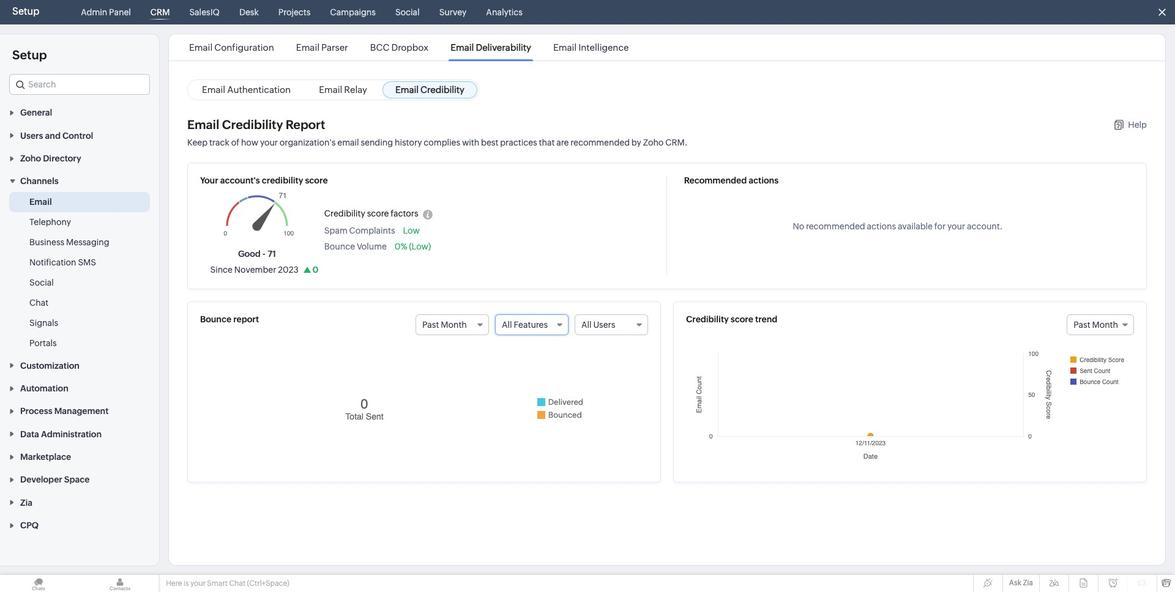 Task type: locate. For each thing, give the bounding box(es) containing it.
analytics link
[[481, 0, 528, 24]]

projects
[[278, 7, 311, 17]]

contacts image
[[81, 575, 159, 593]]

chats image
[[0, 575, 77, 593]]

campaigns
[[330, 7, 376, 17]]

admin panel link
[[76, 0, 136, 24]]

desk
[[239, 7, 259, 17]]

(ctrl+space)
[[247, 580, 289, 588]]

salesiq
[[189, 7, 220, 17]]

crm link
[[146, 0, 175, 24]]

ask zia
[[1009, 579, 1033, 588]]

desk link
[[234, 0, 264, 24]]

analytics
[[486, 7, 523, 17]]

smart
[[207, 580, 228, 588]]

your
[[190, 580, 206, 588]]

zia
[[1023, 579, 1033, 588]]

here is your smart chat (ctrl+space)
[[166, 580, 289, 588]]



Task type: vqa. For each thing, say whether or not it's contained in the screenshot.
Automation link on the top left of page
no



Task type: describe. For each thing, give the bounding box(es) containing it.
campaigns link
[[325, 0, 381, 24]]

ask
[[1009, 579, 1022, 588]]

survey link
[[434, 0, 472, 24]]

crm
[[150, 7, 170, 17]]

chat
[[229, 580, 246, 588]]

social
[[395, 7, 420, 17]]

projects link
[[273, 0, 315, 24]]

setup
[[12, 6, 39, 17]]

panel
[[109, 7, 131, 17]]

here
[[166, 580, 182, 588]]

survey
[[439, 7, 467, 17]]

social link
[[390, 0, 425, 24]]

is
[[184, 580, 189, 588]]

admin
[[81, 7, 107, 17]]

admin panel
[[81, 7, 131, 17]]

salesiq link
[[185, 0, 225, 24]]



